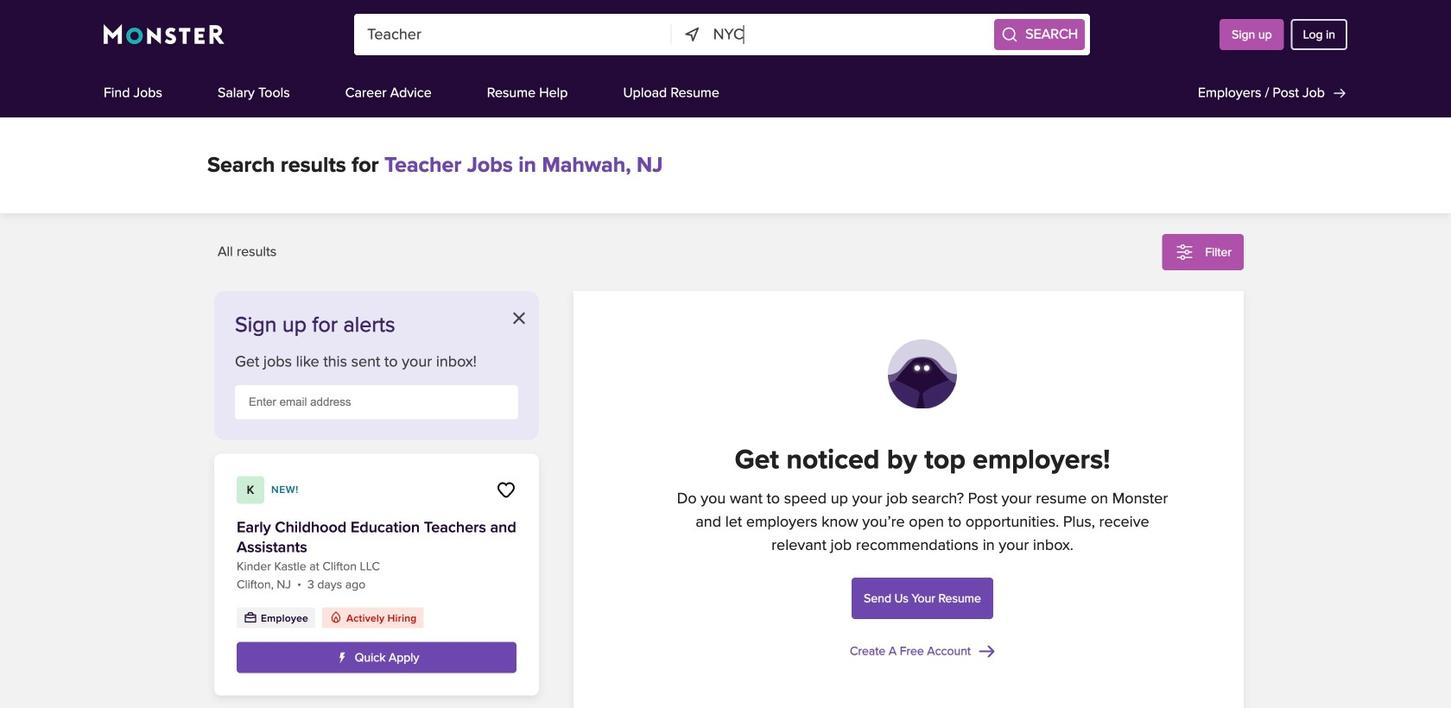 Task type: vqa. For each thing, say whether or not it's contained in the screenshot.
save this job image
yes



Task type: describe. For each thing, give the bounding box(es) containing it.
Search jobs, keywords, companies search field
[[354, 14, 672, 55]]

early childhood education teachers and assistants at kinder kastle at clifton llc element
[[214, 454, 539, 696]]

save this job image
[[496, 480, 517, 501]]

email address email field
[[235, 385, 518, 420]]



Task type: locate. For each thing, give the bounding box(es) containing it.
enable reverse geolocation image
[[683, 25, 702, 44]]

monster image
[[104, 24, 225, 45]]

close image
[[513, 312, 525, 324]]

filter image
[[1175, 242, 1195, 263], [1175, 242, 1195, 263]]

Enter location or "remote" search field
[[713, 14, 990, 55]]



